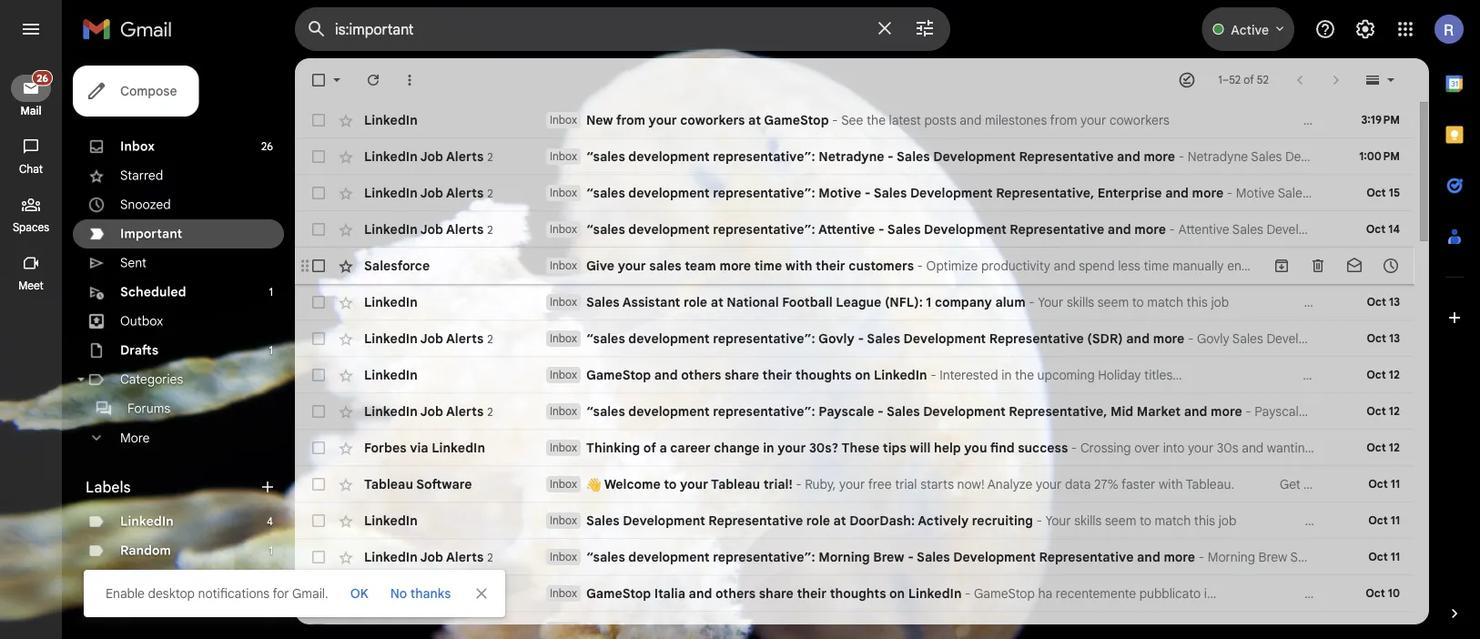 Task type: locate. For each thing, give the bounding box(es) containing it.
see
[[842, 112, 864, 128]]

mail
[[20, 104, 42, 118]]

0 vertical spatial 11
[[1391, 478, 1401, 491]]

inbox inside inbox give your sales team more time with their customers -
[[550, 259, 577, 273]]

0 vertical spatial 26
[[37, 72, 48, 84]]

4 "sales from the top
[[586, 331, 625, 347]]

6 representative": from the top
[[713, 549, 816, 565]]

customers
[[849, 258, 914, 274]]

4 development from the top
[[629, 331, 710, 347]]

more left time
[[720, 258, 751, 274]]

to down a at the left of the page
[[664, 476, 677, 492]]

these
[[842, 440, 880, 456]]

others
[[681, 367, 722, 383], [716, 586, 756, 602]]

1 vertical spatial representative,
[[1009, 403, 1108, 419]]

2 10 from the top
[[1389, 623, 1401, 637]]

inbox inside the inbox thinking of a career change in your 30s? these tips will help you find success -
[[550, 441, 577, 455]]

1 vertical spatial oct 10
[[1366, 623, 1401, 637]]

inbox "sales development representative": morning brew - sales development representative and more -
[[550, 549, 1208, 565]]

1 alerts from the top
[[446, 148, 484, 164]]

1 vertical spatial others
[[716, 586, 756, 602]]

inbox inside 'inbox "sales development representative": payscale - sales development representative, mid market and more -'
[[550, 405, 577, 419]]

time
[[755, 258, 783, 274]]

skills up (sdr)
[[1067, 294, 1095, 310]]

your
[[1039, 294, 1064, 310], [1046, 513, 1072, 529]]

inbox inside inbox "sales development representative": netradyne - sales development representative and more -
[[550, 150, 577, 163]]

role down the team
[[684, 294, 708, 310]]

match up titles…
[[1148, 294, 1184, 310]]

from right the new
[[617, 112, 646, 128]]

5 linkedin job alerts 2 from the top
[[364, 403, 493, 419]]

0 vertical spatial 12
[[1390, 368, 1401, 382]]

world mental health day, millennials on track to retire and more top conversations -
[[586, 622, 1111, 638]]

inbox for "sales development representative": payscale - sales development representative, mid market and more
[[550, 405, 577, 419]]

"sales for "sales development representative": motive - sales development representative, enterprise and more
[[586, 185, 625, 201]]

3 oct 12 from the top
[[1367, 441, 1401, 455]]

row down see
[[295, 138, 1415, 175]]

settings image
[[1355, 18, 1377, 40]]

development down company
[[904, 331, 987, 347]]

welcome to your tableau trial!
[[602, 476, 793, 492]]

2 12 from the top
[[1390, 405, 1401, 419]]

oct 12 for thinking of a career change in your 30s? these tips will help you find success
[[1367, 441, 1401, 455]]

1 vertical spatial on
[[890, 586, 905, 602]]

thoughts up track at the right of the page
[[830, 586, 887, 602]]

2 row from the top
[[295, 138, 1415, 175]]

inbox inside inbox "sales development representative": govly - sales development representative (sdr) and more -
[[550, 332, 577, 346]]

13 row from the top
[[295, 539, 1415, 576]]

"sales for "sales development representative": payscale - sales development representative, mid market and more
[[586, 403, 625, 419]]

4 2 from the top
[[488, 332, 493, 346]]

row up netradyne
[[295, 102, 1415, 138]]

2 coworkers from the left
[[1110, 112, 1170, 128]]

6 2 from the top
[[488, 551, 493, 564]]

row down doordash:
[[295, 539, 1415, 576]]

1 horizontal spatial role
[[807, 513, 831, 529]]

3 2 from the top
[[488, 223, 493, 237]]

3 development from the top
[[629, 221, 710, 237]]

row down these
[[295, 466, 1415, 503]]

career
[[671, 440, 711, 456]]

0 horizontal spatial 26
[[37, 72, 48, 84]]

your right "alum"
[[1039, 294, 1064, 310]]

role up morning
[[807, 513, 831, 529]]

2 13 from the top
[[1390, 332, 1401, 346]]

tableau down forbes
[[364, 476, 413, 492]]

and
[[960, 112, 982, 128], [1118, 148, 1141, 164], [1166, 185, 1189, 201], [1108, 221, 1132, 237], [1127, 331, 1150, 347], [655, 367, 678, 383], [1185, 403, 1208, 419], [1138, 549, 1161, 565], [689, 586, 713, 602], [925, 622, 948, 638]]

more up titles…
[[1154, 331, 1185, 347]]

on up retire
[[890, 586, 905, 602]]

development for netradyne
[[934, 148, 1016, 164]]

refresh image
[[364, 71, 383, 89]]

6 alerts from the top
[[446, 549, 484, 565]]

2 tableau from the left
[[711, 476, 761, 492]]

drafts
[[120, 342, 159, 358]]

you
[[965, 440, 988, 456]]

representative, for enterprise
[[997, 185, 1095, 201]]

coworkers
[[681, 112, 745, 128], [1110, 112, 1170, 128]]

1 vertical spatial oct 13
[[1368, 332, 1401, 346]]

0 horizontal spatial role
[[684, 294, 708, 310]]

their down national
[[763, 367, 793, 383]]

of for 52
[[1244, 73, 1255, 87]]

share up 'change'
[[725, 367, 760, 383]]

1 vertical spatial thoughts
[[830, 586, 887, 602]]

1 vertical spatial 13
[[1390, 332, 1401, 346]]

2 "sales from the top
[[586, 185, 625, 201]]

representative, for mid
[[1009, 403, 1108, 419]]

0 horizontal spatial in
[[763, 440, 775, 456]]

0 vertical spatial oct 11
[[1369, 478, 1401, 491]]

0 vertical spatial at
[[749, 112, 761, 128]]

others up career
[[681, 367, 722, 383]]

10 row from the top
[[295, 430, 1415, 466]]

notifications
[[198, 586, 270, 602]]

oct 14
[[1367, 223, 1401, 236]]

job
[[1212, 294, 1230, 310], [1219, 513, 1237, 529]]

2 vertical spatial oct 11
[[1369, 551, 1401, 564]]

2 vertical spatial 12
[[1390, 441, 1401, 455]]

1 12 from the top
[[1390, 368, 1401, 382]]

2 vertical spatial at
[[834, 513, 847, 529]]

representative down the milestones
[[1020, 148, 1114, 164]]

1 horizontal spatial tableau
[[711, 476, 761, 492]]

14 row from the top
[[295, 576, 1481, 612]]

to up holiday
[[1133, 294, 1145, 310]]

no thanks link
[[383, 577, 458, 610]]

row down inbox "sales development representative": govly - sales development representative (sdr) and more -
[[295, 357, 1441, 393]]

1 development from the top
[[629, 148, 710, 164]]

for
[[273, 586, 289, 602]]

2 horizontal spatial at
[[834, 513, 847, 529]]

snoozed
[[120, 197, 171, 213]]

will
[[910, 440, 931, 456]]

0 vertical spatial share
[[725, 367, 760, 383]]

3 row from the top
[[295, 175, 1415, 211]]

your right recruiting
[[1046, 513, 1072, 529]]

1 vertical spatial match
[[1155, 513, 1192, 529]]

1 horizontal spatial the
[[1015, 367, 1035, 383]]

0 horizontal spatial via
[[410, 440, 429, 456]]

5 alerts from the top
[[446, 403, 484, 419]]

1 vertical spatial share
[[759, 586, 794, 602]]

0 horizontal spatial on
[[817, 622, 832, 638]]

offline sync status image
[[1179, 71, 1197, 89]]

3 representative": from the top
[[713, 221, 816, 237]]

row up brew
[[295, 503, 1481, 539]]

6 development from the top
[[629, 549, 710, 565]]

row down netradyne
[[295, 175, 1415, 211]]

at for your
[[749, 112, 761, 128]]

1 vertical spatial 11
[[1391, 514, 1401, 528]]

inbox for "sales development representative": govly - sales development representative (sdr) and more
[[550, 332, 577, 346]]

more left top
[[951, 622, 983, 638]]

representative down inbox sales assistant role at national football league (nfl): 1 company alum - your skills seem to match this job ͏ ͏ ͏ ͏ ͏ ͏ ͏ ͏ ͏ ͏ ͏ ͏ ͏ ͏ ͏ ͏ ͏ ͏ ͏ ͏ ͏ ͏ ͏ ͏ ͏ ͏ ͏ ͏ ͏ ͏ ͏ ͏ ͏ ͏ ͏ ͏ ͏ ͏ ͏ ͏ ͏ ͏ ͏ ͏ ͏ ͏ ͏ ͏ ͏ ͏ ͏ ͏ ͏ ͏ ͏ ͏ ͏ ͏ ͏ ͏ ͏ ͏ ͏ ͏ ͏ ͏ ͏ ͏ ͏ ͏ ͏ ͏ ͏ ͏ ͏ ͏ ͏
[[990, 331, 1084, 347]]

development for "sales development representative": morning brew - sales development representative and more
[[629, 549, 710, 565]]

1 "sales from the top
[[586, 148, 625, 164]]

1 for random
[[269, 544, 273, 558]]

oct 10
[[1366, 587, 1401, 601], [1366, 623, 1401, 637]]

ha
[[1039, 586, 1053, 602]]

tab list
[[1430, 58, 1481, 574]]

inbox inside inbox gamestop italia and others share their thoughts on linkedin - gamestop ha recentemente pubblicato i… ͏ ͏ ͏ ͏ ͏ ͏ ͏ ͏ ͏ ͏ ͏ ͏ ͏ ͏ ͏ ͏ ͏ ͏ ͏ ͏ ͏ ͏ ͏ ͏ ͏ ͏ ͏ ͏ ͏ ͏ ͏ ͏ ͏ ͏ ͏ ͏ ͏ ͏ ͏ ͏ ͏ ͏ ͏ ͏ ͏ ͏ ͏ ͏ ͏ ͏ ͏ ͏ ͏ ͏ ͏ ͏ ͏ ͏ ͏ ͏ ͏ ͏ ͏ ͏ ͏ ͏ ͏ ͏ ͏ ͏ ͏ ͏ ͏ ͏ ͏ ͏ ͏ ͏ ͏ ͏ ͏
[[550, 587, 577, 601]]

seem up recentemente
[[1106, 513, 1137, 529]]

thoughts down govly
[[796, 367, 852, 383]]

3 "sales from the top
[[586, 221, 625, 237]]

2 horizontal spatial on
[[890, 586, 905, 602]]

oct 11
[[1369, 478, 1401, 491], [1369, 514, 1401, 528], [1369, 551, 1401, 564]]

thinking
[[586, 440, 640, 456]]

row down brew
[[295, 576, 1481, 612]]

representative for "sales development representative": attentive - sales development representative and more
[[1010, 221, 1105, 237]]

2 representative": from the top
[[713, 185, 816, 201]]

alerts
[[446, 148, 484, 164], [446, 185, 484, 201], [446, 221, 484, 237], [446, 330, 484, 346], [446, 403, 484, 419], [446, 549, 484, 565]]

0 horizontal spatial tableau
[[364, 476, 413, 492]]

inbox inside inbox gamestop and others share their thoughts on linkedin - interested in the upcoming holiday titles… ͏ ͏ ͏ ͏ ͏ ͏ ͏ ͏ ͏ ͏ ͏ ͏ ͏ ͏ ͏ ͏ ͏ ͏ ͏ ͏ ͏ ͏ ͏ ͏ ͏ ͏ ͏ ͏ ͏ ͏ ͏ ͏ ͏ ͏ ͏ ͏ ͏ ͏ ͏ ͏ ͏ ͏ ͏ ͏ ͏ ͏ ͏ ͏ ͏ ͏ ͏ ͏ ͏ ͏ ͏ ͏ ͏ ͏ ͏ ͏ ͏ ͏ ͏ ͏ ͏ ͏ ͏ ͏ ͏ ͏ ͏ ͏ ͏ ͏ ͏ ͏ ͏ ͏ ͏
[[550, 368, 577, 382]]

0 horizontal spatial coworkers
[[681, 112, 745, 128]]

development up company
[[925, 221, 1007, 237]]

2 job from the top
[[420, 185, 443, 201]]

their right with
[[816, 258, 846, 274]]

to
[[1133, 294, 1145, 310], [664, 476, 677, 492], [1140, 513, 1152, 529], [871, 622, 884, 638]]

representative down enterprise at the top right of the page
[[1010, 221, 1105, 237]]

representative, down upcoming
[[1009, 403, 1108, 419]]

"sales for "sales development representative": morning brew - sales development representative and more
[[586, 549, 625, 565]]

others up day,
[[716, 586, 756, 602]]

1 vertical spatial oct 12
[[1367, 405, 1401, 419]]

in right 'change'
[[763, 440, 775, 456]]

sales down the 👋 icon
[[586, 513, 620, 529]]

4 representative": from the top
[[713, 331, 816, 347]]

skills up recentemente
[[1075, 513, 1102, 529]]

oct 12 for "sales development representative": payscale - sales development representative, mid market and more
[[1367, 405, 1401, 419]]

2 vertical spatial their
[[797, 586, 827, 602]]

0 horizontal spatial the
[[867, 112, 886, 128]]

starred link
[[120, 168, 163, 184]]

tableau
[[364, 476, 413, 492], [711, 476, 761, 492]]

15 row from the top
[[295, 612, 1415, 639]]

pubblicato
[[1140, 586, 1201, 602]]

of for thinking
[[644, 440, 656, 456]]

tableau software
[[364, 476, 472, 492]]

sales
[[897, 148, 931, 164], [874, 185, 907, 201], [888, 221, 921, 237], [586, 294, 620, 310], [867, 331, 901, 347], [887, 403, 920, 419], [586, 513, 620, 529], [917, 549, 951, 565]]

the left upcoming
[[1015, 367, 1035, 383]]

inbox inside inbox "sales development representative": motive - sales development representative, enterprise and more -
[[550, 186, 577, 200]]

1 13 from the top
[[1390, 296, 1401, 309]]

representative up recentemente
[[1040, 549, 1134, 565]]

1 vertical spatial at
[[711, 294, 724, 310]]

1 horizontal spatial in
[[1002, 367, 1012, 383]]

2 vertical spatial 11
[[1391, 551, 1401, 564]]

salesforce
[[364, 258, 430, 274]]

inbox inside inbox new from your coworkers at gamestop - see the latest posts and milestones from your coworkers ͏ ͏ ͏ ͏ ͏ ͏ ͏ ͏ ͏ ͏ ͏ ͏ ͏ ͏ ͏ ͏ ͏ ͏ ͏ ͏ ͏ ͏ ͏ ͏ ͏ ͏ ͏ ͏ ͏ ͏ ͏ ͏ ͏ ͏ ͏ ͏ ͏ ͏ ͏ ͏ ͏ ͏ ͏ ͏ ͏ ͏ ͏ ͏ ͏ ͏ ͏ ͏ ͏ ͏ ͏ ͏ ͏ ͏ ͏ ͏ ͏ ͏ ͏ ͏ ͏ ͏ ͏ ͏ ͏ ͏ ͏ ͏ ͏
[[550, 113, 577, 127]]

sales down give
[[586, 294, 620, 310]]

inbox inside 'inbox "sales development representative": morning brew - sales development representative and more -'
[[550, 551, 577, 564]]

Search in mail search field
[[295, 7, 951, 51]]

representative
[[1020, 148, 1114, 164], [1010, 221, 1105, 237], [990, 331, 1084, 347], [709, 513, 804, 529], [1040, 549, 1134, 565]]

5 development from the top
[[629, 403, 710, 419]]

and right italia on the left bottom of page
[[689, 586, 713, 602]]

gamestop left see
[[764, 112, 829, 128]]

1 linkedin job alerts 2 from the top
[[364, 148, 493, 164]]

development for motive
[[911, 185, 993, 201]]

recentemente
[[1056, 586, 1137, 602]]

development for "sales development representative": govly - sales development representative (sdr) and more
[[629, 331, 710, 347]]

the right see
[[867, 112, 886, 128]]

5 "sales from the top
[[586, 403, 625, 419]]

from right the milestones
[[1051, 112, 1078, 128]]

toolbar
[[1264, 257, 1410, 275]]

their
[[816, 258, 846, 274], [763, 367, 793, 383], [797, 586, 827, 602]]

inbox inside inbox sales development representative role at doordash: actively recruiting - your skills seem to match this job ͏ ͏ ͏ ͏ ͏ ͏ ͏ ͏ ͏ ͏ ͏ ͏ ͏ ͏ ͏ ͏ ͏ ͏ ͏ ͏ ͏ ͏ ͏ ͏ ͏ ͏ ͏ ͏ ͏ ͏ ͏ ͏ ͏ ͏ ͏ ͏ ͏ ͏ ͏ ͏ ͏ ͏ ͏ ͏ ͏ ͏ ͏ ͏ ͏ ͏ ͏ ͏ ͏ ͏ ͏ ͏ ͏ ͏ ͏ ͏ ͏ ͏ ͏ ͏ ͏ ͏ ͏ ͏ ͏ ͏ ͏ ͏ ͏ ͏ ͏
[[550, 514, 577, 528]]

15
[[1390, 186, 1401, 200]]

row down payscale on the right bottom
[[295, 430, 1415, 466]]

no thanks
[[390, 586, 451, 602]]

1 horizontal spatial on
[[856, 367, 871, 383]]

italia
[[655, 586, 686, 602]]

12 for thinking of a career change in your 30s? these tips will help you find success
[[1390, 441, 1401, 455]]

more
[[1144, 148, 1176, 164], [1193, 185, 1224, 201], [1135, 221, 1167, 237], [720, 258, 751, 274], [1154, 331, 1185, 347], [1211, 403, 1243, 419], [1164, 549, 1196, 565], [951, 622, 983, 638]]

your right give
[[618, 258, 646, 274]]

11
[[1391, 478, 1401, 491], [1391, 514, 1401, 528], [1391, 551, 1401, 564]]

0 vertical spatial oct 10
[[1366, 587, 1401, 601]]

ok
[[350, 586, 369, 602]]

1 coworkers from the left
[[681, 112, 745, 128]]

1 horizontal spatial coworkers
[[1110, 112, 1170, 128]]

3 11 from the top
[[1391, 551, 1401, 564]]

recruiting
[[973, 513, 1034, 529]]

0 vertical spatial oct 12
[[1367, 368, 1401, 382]]

1 oct 10 from the top
[[1366, 587, 1401, 601]]

navigation
[[0, 58, 64, 639]]

0 vertical spatial others
[[681, 367, 722, 383]]

drafts link
[[120, 342, 159, 358]]

"sales for "sales development representative": attentive - sales development representative and more
[[586, 221, 625, 237]]

2 vertical spatial on
[[817, 622, 832, 638]]

3 12 from the top
[[1390, 441, 1401, 455]]

main content containing linkedin
[[295, 58, 1481, 639]]

company
[[935, 294, 993, 310]]

0 vertical spatial 10
[[1389, 587, 1401, 601]]

gamestop up "world"
[[586, 586, 651, 602]]

0 vertical spatial of
[[1244, 73, 1255, 87]]

share
[[725, 367, 760, 383], [759, 586, 794, 602]]

6 "sales from the top
[[586, 549, 625, 565]]

2 development from the top
[[629, 185, 710, 201]]

2 vertical spatial oct 12
[[1367, 441, 1401, 455]]

row up these
[[295, 393, 1415, 430]]

role
[[684, 294, 708, 310], [807, 513, 831, 529]]

row down league
[[295, 321, 1415, 357]]

your
[[649, 112, 677, 128], [1081, 112, 1107, 128], [618, 258, 646, 274], [778, 440, 806, 456], [680, 476, 709, 492]]

development down posts
[[911, 185, 993, 201]]

and right retire
[[925, 622, 948, 638]]

3 oct 11 from the top
[[1369, 551, 1401, 564]]

inbox inside inbox "sales development representative": attentive - sales development representative and more -
[[550, 223, 577, 236]]

share up "millennials" on the bottom right of the page
[[759, 586, 794, 602]]

1 10 from the top
[[1389, 587, 1401, 601]]

"sales
[[586, 148, 625, 164], [586, 185, 625, 201], [586, 221, 625, 237], [586, 331, 625, 347], [586, 403, 625, 419], [586, 549, 625, 565]]

toolbar inside row
[[1264, 257, 1410, 275]]

0 horizontal spatial from
[[617, 112, 646, 128]]

1 for scheduled
[[269, 286, 273, 299]]

of
[[1244, 73, 1255, 87], [644, 440, 656, 456]]

inbox for "sales development representative": motive - sales development representative, enterprise and more
[[550, 186, 577, 200]]

0 horizontal spatial at
[[711, 294, 724, 310]]

1 representative": from the top
[[713, 148, 816, 164]]

2 oct 12 from the top
[[1367, 405, 1401, 419]]

oct 10 for world mental health day, millennials on track to retire and more top conversations -
[[1366, 623, 1401, 637]]

desktop
[[148, 586, 195, 602]]

main content
[[295, 58, 1481, 639]]

mid
[[1111, 403, 1134, 419]]

clear search image
[[867, 10, 903, 46]]

thoughts
[[796, 367, 852, 383], [830, 586, 887, 602]]

row down customers
[[295, 284, 1481, 321]]

inbox for sales assistant role at national football league (nfl): 1 company alum
[[550, 296, 577, 309]]

1 vertical spatial 12
[[1390, 405, 1401, 419]]

on left track at the right of the page
[[817, 622, 832, 638]]

inbox for new from your coworkers at gamestop
[[550, 113, 577, 127]]

tips
[[883, 440, 907, 456]]

0 vertical spatial representative,
[[997, 185, 1095, 201]]

in right interested
[[1002, 367, 1012, 383]]

of left a at the left of the page
[[644, 440, 656, 456]]

5 row from the top
[[295, 248, 1415, 284]]

match up 'pubblicato'
[[1155, 513, 1192, 529]]

your left '30s?'
[[778, 440, 806, 456]]

alert containing enable desktop notifications for gmail.
[[29, 42, 1452, 618]]

2 oct 10 from the top
[[1366, 623, 1401, 637]]

oct 15
[[1367, 186, 1401, 200]]

0 vertical spatial oct 13
[[1368, 296, 1401, 309]]

row up league
[[295, 248, 1415, 284]]

1 horizontal spatial 52
[[1258, 73, 1269, 87]]

retire
[[888, 622, 921, 638]]

11 row from the top
[[295, 466, 1415, 503]]

via right forbes
[[410, 440, 429, 456]]

alum
[[996, 294, 1026, 310]]

None checkbox
[[310, 111, 328, 129], [310, 148, 328, 166], [310, 184, 328, 202], [310, 220, 328, 239], [310, 257, 328, 275], [310, 293, 328, 311], [310, 403, 328, 421], [310, 439, 328, 457], [310, 475, 328, 494], [310, 621, 328, 639], [310, 111, 328, 129], [310, 148, 328, 166], [310, 184, 328, 202], [310, 220, 328, 239], [310, 257, 328, 275], [310, 293, 328, 311], [310, 403, 328, 421], [310, 439, 328, 457], [310, 475, 328, 494], [310, 621, 328, 639]]

new
[[586, 112, 614, 128]]

categories
[[120, 372, 183, 388]]

None checkbox
[[310, 71, 328, 89], [310, 330, 328, 348], [310, 366, 328, 384], [310, 512, 328, 530], [310, 548, 328, 567], [310, 71, 328, 89], [310, 330, 328, 348], [310, 366, 328, 384], [310, 512, 328, 530], [310, 548, 328, 567]]

row
[[295, 102, 1415, 138], [295, 138, 1415, 175], [295, 175, 1415, 211], [295, 211, 1415, 248], [295, 248, 1415, 284], [295, 284, 1481, 321], [295, 321, 1415, 357], [295, 357, 1441, 393], [295, 393, 1415, 430], [295, 430, 1415, 466], [295, 466, 1415, 503], [295, 503, 1481, 539], [295, 539, 1415, 576], [295, 576, 1481, 612], [295, 612, 1415, 639]]

job
[[420, 148, 443, 164], [420, 185, 443, 201], [420, 221, 443, 237], [420, 330, 443, 346], [420, 403, 443, 419], [420, 549, 443, 565]]

tue, oct 10, 2023, 5:06 pm element
[[1366, 621, 1401, 639]]

1 horizontal spatial via
[[458, 622, 477, 638]]

with
[[786, 258, 813, 274]]

1 vertical spatial 10
[[1389, 623, 1401, 637]]

sales down the actively
[[917, 549, 951, 565]]

row down morning
[[295, 612, 1415, 639]]

52
[[1230, 73, 1242, 87], [1258, 73, 1269, 87]]

12 for "sales development representative": payscale - sales development representative, mid market and more
[[1390, 405, 1401, 419]]

interested
[[940, 367, 999, 383]]

row down motive
[[295, 211, 1415, 248]]

seem up (sdr)
[[1098, 294, 1130, 310]]

and right posts
[[960, 112, 982, 128]]

oct 12
[[1367, 368, 1401, 382], [1367, 405, 1401, 419], [1367, 441, 1401, 455]]

inbox for sales development representative role at doordash: actively recruiting
[[550, 514, 577, 528]]

10 for inbox gamestop italia and others share their thoughts on linkedin - gamestop ha recentemente pubblicato i… ͏ ͏ ͏ ͏ ͏ ͏ ͏ ͏ ͏ ͏ ͏ ͏ ͏ ͏ ͏ ͏ ͏ ͏ ͏ ͏ ͏ ͏ ͏ ͏ ͏ ͏ ͏ ͏ ͏ ͏ ͏ ͏ ͏ ͏ ͏ ͏ ͏ ͏ ͏ ͏ ͏ ͏ ͏ ͏ ͏ ͏ ͏ ͏ ͏ ͏ ͏ ͏ ͏ ͏ ͏ ͏ ͏ ͏ ͏ ͏ ͏ ͏ ͏ ͏ ͏ ͏ ͏ ͏ ͏ ͏ ͏ ͏ ͏ ͏ ͏ ͏ ͏ ͏ ͏ ͏ ͏
[[1389, 587, 1401, 601]]

2 linkedin job alerts 2 from the top
[[364, 185, 493, 201]]

1 vertical spatial of
[[644, 440, 656, 456]]

0 vertical spatial 13
[[1390, 296, 1401, 309]]

alert
[[29, 42, 1452, 618]]

-
[[833, 112, 838, 128], [888, 148, 894, 164], [1179, 148, 1185, 164], [865, 185, 871, 201], [1228, 185, 1233, 201], [879, 221, 885, 237], [1170, 221, 1176, 237], [918, 258, 924, 274], [1029, 294, 1035, 310], [858, 331, 865, 347], [1189, 331, 1194, 347], [931, 367, 937, 383], [878, 403, 884, 419], [1246, 403, 1252, 419], [1072, 440, 1078, 456], [793, 476, 805, 492], [1037, 513, 1043, 529], [908, 549, 914, 565], [1199, 549, 1205, 565], [965, 586, 971, 602], [1101, 622, 1107, 638]]

1 horizontal spatial at
[[749, 112, 761, 128]]

tableau down 'change'
[[711, 476, 761, 492]]

row containing linkedin news via l.
[[295, 612, 1415, 639]]

2
[[488, 150, 493, 164], [488, 186, 493, 200], [488, 223, 493, 237], [488, 332, 493, 346], [488, 405, 493, 419], [488, 551, 493, 564]]

1 inside row
[[927, 294, 932, 310]]

0 horizontal spatial of
[[644, 440, 656, 456]]

0 vertical spatial job
[[1212, 294, 1230, 310]]

on down inbox "sales development representative": govly - sales development representative (sdr) and more -
[[856, 367, 871, 383]]

9 row from the top
[[295, 393, 1415, 430]]

upcoming
[[1038, 367, 1095, 383]]

5 representative": from the top
[[713, 403, 816, 419]]

1 vertical spatial 26
[[261, 140, 273, 153]]

on
[[856, 367, 871, 383], [890, 586, 905, 602], [817, 622, 832, 638]]

compose
[[120, 83, 177, 99]]

0 vertical spatial via
[[410, 440, 429, 456]]

inbox inside inbox sales assistant role at national football league (nfl): 1 company alum - your skills seem to match this job ͏ ͏ ͏ ͏ ͏ ͏ ͏ ͏ ͏ ͏ ͏ ͏ ͏ ͏ ͏ ͏ ͏ ͏ ͏ ͏ ͏ ͏ ͏ ͏ ͏ ͏ ͏ ͏ ͏ ͏ ͏ ͏ ͏ ͏ ͏ ͏ ͏ ͏ ͏ ͏ ͏ ͏ ͏ ͏ ͏ ͏ ͏ ͏ ͏ ͏ ͏ ͏ ͏ ͏ ͏ ͏ ͏ ͏ ͏ ͏ ͏ ͏ ͏ ͏ ͏ ͏ ͏ ͏ ͏ ͏ ͏ ͏ ͏ ͏ ͏ ͏ ͏
[[550, 296, 577, 309]]

sales down (nfl):
[[867, 331, 901, 347]]

day,
[[717, 622, 744, 638]]

top
[[986, 622, 1007, 638]]

advanced search options image
[[907, 10, 944, 46]]

1 vertical spatial oct 11
[[1369, 514, 1401, 528]]

of right offline sync status image
[[1244, 73, 1255, 87]]

development down interested
[[924, 403, 1006, 419]]

1 oct 12 from the top
[[1367, 368, 1401, 382]]

development down inbox new from your coworkers at gamestop - see the latest posts and milestones from your coworkers ͏ ͏ ͏ ͏ ͏ ͏ ͏ ͏ ͏ ͏ ͏ ͏ ͏ ͏ ͏ ͏ ͏ ͏ ͏ ͏ ͏ ͏ ͏ ͏ ͏ ͏ ͏ ͏ ͏ ͏ ͏ ͏ ͏ ͏ ͏ ͏ ͏ ͏ ͏ ͏ ͏ ͏ ͏ ͏ ͏ ͏ ͏ ͏ ͏ ͏ ͏ ͏ ͏ ͏ ͏ ͏ ͏ ͏ ͏ ͏ ͏ ͏ ͏ ͏ ͏ ͏ ͏ ͏ ͏ ͏ ͏ ͏ ͏ at the top
[[934, 148, 1016, 164]]

enable
[[106, 586, 145, 602]]

0 vertical spatial role
[[684, 294, 708, 310]]

2 11 from the top
[[1391, 514, 1401, 528]]

development for govly
[[904, 331, 987, 347]]

via left l.
[[458, 622, 477, 638]]

representative, down the milestones
[[997, 185, 1095, 201]]

your right the new
[[649, 112, 677, 128]]

their up "millennials" on the bottom right of the page
[[797, 586, 827, 602]]

1 oct 11 from the top
[[1369, 478, 1401, 491]]

0 vertical spatial the
[[867, 112, 886, 128]]

important link
[[120, 226, 182, 242]]

1 horizontal spatial of
[[1244, 73, 1255, 87]]

0 horizontal spatial 52
[[1230, 73, 1242, 87]]

to right track at the right of the page
[[871, 622, 884, 638]]

skills
[[1067, 294, 1095, 310], [1075, 513, 1102, 529]]

development for "sales development representative": attentive - sales development representative and more
[[629, 221, 710, 237]]

0 vertical spatial on
[[856, 367, 871, 383]]

👋 image
[[586, 478, 602, 493]]

development for "sales development representative": payscale - sales development representative, mid market and more
[[629, 403, 710, 419]]

1 horizontal spatial from
[[1051, 112, 1078, 128]]

representative for "sales development representative": govly - sales development representative (sdr) and more
[[990, 331, 1084, 347]]

1 row from the top
[[295, 102, 1415, 138]]



Task type: vqa. For each thing, say whether or not it's contained in the screenshot.
top Images
no



Task type: describe. For each thing, give the bounding box(es) containing it.
inbox new from your coworkers at gamestop - see the latest posts and milestones from your coworkers ͏ ͏ ͏ ͏ ͏ ͏ ͏ ͏ ͏ ͏ ͏ ͏ ͏ ͏ ͏ ͏ ͏ ͏ ͏ ͏ ͏ ͏ ͏ ͏ ͏ ͏ ͏ ͏ ͏ ͏ ͏ ͏ ͏ ͏ ͏ ͏ ͏ ͏ ͏ ͏ ͏ ͏ ͏ ͏ ͏ ͏ ͏ ͏ ͏ ͏ ͏ ͏ ͏ ͏ ͏ ͏ ͏ ͏ ͏ ͏ ͏ ͏ ͏ ͏ ͏ ͏ ͏ ͏ ͏ ͏ ͏ ͏ ͏
[[550, 112, 1408, 128]]

2 2 from the top
[[488, 186, 493, 200]]

inbox for "sales development representative": netradyne - sales development representative and more
[[550, 150, 577, 163]]

chat heading
[[0, 162, 62, 177]]

2 oct 13 from the top
[[1368, 332, 1401, 346]]

morning
[[819, 549, 870, 565]]

2 oct 11 from the top
[[1369, 514, 1401, 528]]

row containing tableau software
[[295, 466, 1415, 503]]

inbox "sales development representative": payscale - sales development representative, mid market and more -
[[550, 403, 1255, 419]]

starred
[[120, 168, 163, 184]]

4 job from the top
[[420, 330, 443, 346]]

1 vertical spatial via
[[458, 622, 477, 638]]

at for representative
[[834, 513, 847, 529]]

(sdr)
[[1088, 331, 1124, 347]]

mental
[[626, 622, 669, 638]]

0 vertical spatial in
[[1002, 367, 1012, 383]]

representative": for morning
[[713, 549, 816, 565]]

10 for world mental health day, millennials on track to retire and more top conversations -
[[1389, 623, 1401, 637]]

actively
[[918, 513, 969, 529]]

representative": for govly
[[713, 331, 816, 347]]

support image
[[1315, 18, 1337, 40]]

enable desktop notifications for gmail.
[[106, 586, 328, 602]]

1 52 from the left
[[1230, 73, 1242, 87]]

30s?
[[810, 440, 839, 456]]

and right market on the right of the page
[[1185, 403, 1208, 419]]

representative": for payscale
[[713, 403, 816, 419]]

help
[[934, 440, 962, 456]]

1 job from the top
[[420, 148, 443, 164]]

i…
[[1205, 586, 1217, 602]]

payscale
[[819, 403, 875, 419]]

1 from from the left
[[617, 112, 646, 128]]

and right (sdr)
[[1127, 331, 1150, 347]]

representative down trial!
[[709, 513, 804, 529]]

search in mail image
[[301, 13, 333, 46]]

more button
[[73, 424, 284, 453]]

4 alerts from the top
[[446, 330, 484, 346]]

26 link
[[11, 70, 53, 102]]

forbes
[[364, 440, 407, 456]]

team
[[685, 258, 717, 274]]

netradyne
[[819, 148, 885, 164]]

development for "sales development representative": netradyne - sales development representative and more
[[629, 148, 710, 164]]

1 vertical spatial skills
[[1075, 513, 1102, 529]]

spaces
[[13, 221, 49, 235]]

26 inside 26 link
[[37, 72, 48, 84]]

ok link
[[343, 577, 376, 610]]

0 vertical spatial skills
[[1067, 294, 1095, 310]]

mail heading
[[0, 104, 62, 118]]

market
[[1137, 403, 1181, 419]]

software
[[416, 476, 472, 492]]

sales down inbox "sales development representative": motive - sales development representative, enterprise and more -
[[888, 221, 921, 237]]

6 linkedin job alerts 2 from the top
[[364, 549, 493, 565]]

inbox "sales development representative": netradyne - sales development representative and more -
[[550, 148, 1188, 164]]

track
[[835, 622, 868, 638]]

1 2 from the top
[[488, 150, 493, 164]]

6 job from the top
[[420, 549, 443, 565]]

development down recruiting
[[954, 549, 1036, 565]]

development for attentive
[[925, 221, 1007, 237]]

0 vertical spatial seem
[[1098, 294, 1130, 310]]

and right enterprise at the top right of the page
[[1166, 185, 1189, 201]]

doordash:
[[850, 513, 915, 529]]

0 vertical spatial match
[[1148, 294, 1184, 310]]

1:00 pm
[[1360, 150, 1401, 163]]

inbox for thinking of a career change in your 30s? these tips will help you find success
[[550, 441, 577, 455]]

more down enterprise at the top right of the page
[[1135, 221, 1167, 237]]

12 row from the top
[[295, 503, 1481, 539]]

random link
[[120, 543, 171, 559]]

1 vertical spatial in
[[763, 440, 775, 456]]

6 row from the top
[[295, 284, 1481, 321]]

0 vertical spatial their
[[816, 258, 846, 274]]

3 linkedin job alerts 2 from the top
[[364, 221, 493, 237]]

1 oct 13 from the top
[[1368, 296, 1401, 309]]

representative": for netradyne
[[713, 148, 816, 164]]

development for "sales development representative": motive - sales development representative, enterprise and more
[[629, 185, 710, 201]]

assistant
[[623, 294, 681, 310]]

posts
[[925, 112, 957, 128]]

8 row from the top
[[295, 357, 1441, 393]]

more image
[[401, 71, 419, 89]]

1 vertical spatial seem
[[1106, 513, 1137, 529]]

4 row from the top
[[295, 211, 1415, 248]]

2 alerts from the top
[[446, 185, 484, 201]]

inbox for "sales development representative": morning brew - sales development representative and more
[[550, 551, 577, 564]]

league
[[836, 294, 882, 310]]

1 vertical spatial role
[[807, 513, 831, 529]]

row containing salesforce
[[295, 248, 1415, 284]]

spaces heading
[[0, 220, 62, 235]]

gmail.
[[292, 586, 328, 602]]

inbox "sales development representative": motive - sales development representative, enterprise and more -
[[550, 185, 1237, 201]]

2 from from the left
[[1051, 112, 1078, 128]]

"sales for "sales development representative": netradyne - sales development representative and more
[[586, 148, 625, 164]]

and up enterprise at the top right of the page
[[1118, 148, 1141, 164]]

3 alerts from the top
[[446, 221, 484, 237]]

motive
[[819, 185, 862, 201]]

compose button
[[73, 66, 199, 117]]

more right market on the right of the page
[[1211, 403, 1243, 419]]

inbox sales development representative role at doordash: actively recruiting - your skills seem to match this job ͏ ͏ ͏ ͏ ͏ ͏ ͏ ͏ ͏ ͏ ͏ ͏ ͏ ͏ ͏ ͏ ͏ ͏ ͏ ͏ ͏ ͏ ͏ ͏ ͏ ͏ ͏ ͏ ͏ ͏ ͏ ͏ ͏ ͏ ͏ ͏ ͏ ͏ ͏ ͏ ͏ ͏ ͏ ͏ ͏ ͏ ͏ ͏ ͏ ͏ ͏ ͏ ͏ ͏ ͏ ͏ ͏ ͏ ͏ ͏ ͏ ͏ ͏ ͏ ͏ ͏ ͏ ͏ ͏ ͏ ͏ ͏ ͏ ͏ ͏
[[550, 513, 1481, 529]]

7 row from the top
[[295, 321, 1415, 357]]

gmail image
[[82, 11, 181, 47]]

0 vertical spatial thoughts
[[796, 367, 852, 383]]

development for payscale
[[924, 403, 1006, 419]]

more up enterprise at the top right of the page
[[1144, 148, 1176, 164]]

change
[[714, 440, 760, 456]]

representative": for motive
[[713, 185, 816, 201]]

to up 'pubblicato'
[[1140, 513, 1152, 529]]

toggle split pane mode image
[[1364, 71, 1383, 89]]

2 52 from the left
[[1258, 73, 1269, 87]]

"sales for "sales development representative": govly - sales development representative (sdr) and more
[[586, 331, 625, 347]]

4 linkedin job alerts 2 from the top
[[364, 330, 493, 346]]

5 2 from the top
[[488, 405, 493, 419]]

welcome
[[605, 476, 661, 492]]

sent
[[120, 255, 147, 271]]

inbox "sales development representative": attentive - sales development representative and more -
[[550, 221, 1179, 237]]

1 vertical spatial the
[[1015, 367, 1035, 383]]

inbox "sales development representative": govly - sales development representative (sdr) and more -
[[550, 331, 1198, 347]]

and up a at the left of the page
[[655, 367, 678, 383]]

navigation containing mail
[[0, 58, 64, 639]]

trial!
[[764, 476, 793, 492]]

titles…
[[1145, 367, 1183, 383]]

national
[[727, 294, 779, 310]]

inbox sales assistant role at national football league (nfl): 1 company alum - your skills seem to match this job ͏ ͏ ͏ ͏ ͏ ͏ ͏ ͏ ͏ ͏ ͏ ͏ ͏ ͏ ͏ ͏ ͏ ͏ ͏ ͏ ͏ ͏ ͏ ͏ ͏ ͏ ͏ ͏ ͏ ͏ ͏ ͏ ͏ ͏ ͏ ͏ ͏ ͏ ͏ ͏ ͏ ͏ ͏ ͏ ͏ ͏ ͏ ͏ ͏ ͏ ͏ ͏ ͏ ͏ ͏ ͏ ͏ ͏ ͏ ͏ ͏ ͏ ͏ ͏ ͏ ͏ ͏ ͏ ͏ ͏ ͏ ͏ ͏ ͏ ͏ ͏ ͏
[[550, 294, 1481, 310]]

random
[[120, 543, 171, 559]]

forums link
[[128, 401, 170, 417]]

enterprise
[[1098, 185, 1163, 201]]

sales down inbox "sales development representative": netradyne - sales development representative and more -
[[874, 185, 907, 201]]

meet heading
[[0, 279, 62, 293]]

inbox for gamestop italia and others share their thoughts on linkedin
[[550, 587, 577, 601]]

stripe link
[[120, 572, 155, 588]]

labels heading
[[86, 478, 259, 496]]

1 for drafts
[[269, 344, 273, 357]]

sales down 'latest'
[[897, 148, 931, 164]]

linkedin link
[[120, 514, 174, 530]]

sales up tips
[[887, 403, 920, 419]]

chat
[[19, 163, 43, 176]]

1 horizontal spatial 26
[[261, 140, 273, 153]]

forums
[[128, 401, 170, 417]]

1 vertical spatial job
[[1219, 513, 1237, 529]]

3 job from the top
[[420, 221, 443, 237]]

milestones
[[985, 112, 1048, 128]]

sent link
[[120, 255, 147, 271]]

your right the milestones
[[1081, 112, 1107, 128]]

latest
[[889, 112, 922, 128]]

1 tableau from the left
[[364, 476, 413, 492]]

news
[[421, 622, 455, 638]]

1 vertical spatial their
[[763, 367, 793, 383]]

inbox link
[[120, 138, 155, 154]]

your down career
[[680, 476, 709, 492]]

attentive
[[819, 221, 876, 237]]

inbox gamestop italia and others share their thoughts on linkedin - gamestop ha recentemente pubblicato i… ͏ ͏ ͏ ͏ ͏ ͏ ͏ ͏ ͏ ͏ ͏ ͏ ͏ ͏ ͏ ͏ ͏ ͏ ͏ ͏ ͏ ͏ ͏ ͏ ͏ ͏ ͏ ͏ ͏ ͏ ͏ ͏ ͏ ͏ ͏ ͏ ͏ ͏ ͏ ͏ ͏ ͏ ͏ ͏ ͏ ͏ ͏ ͏ ͏ ͏ ͏ ͏ ͏ ͏ ͏ ͏ ͏ ͏ ͏ ͏ ͏ ͏ ͏ ͏ ͏ ͏ ͏ ͏ ͏ ͏ ͏ ͏ ͏ ͏ ͏ ͏ ͏ ͏ ͏ ͏ ͏
[[550, 586, 1481, 602]]

outbox link
[[120, 313, 163, 329]]

more right enterprise at the top right of the page
[[1193, 185, 1224, 201]]

representative for "sales development representative": netradyne - sales development representative and more
[[1020, 148, 1114, 164]]

football
[[783, 294, 833, 310]]

oct 10 for inbox gamestop italia and others share their thoughts on linkedin - gamestop ha recentemente pubblicato i… ͏ ͏ ͏ ͏ ͏ ͏ ͏ ͏ ͏ ͏ ͏ ͏ ͏ ͏ ͏ ͏ ͏ ͏ ͏ ͏ ͏ ͏ ͏ ͏ ͏ ͏ ͏ ͏ ͏ ͏ ͏ ͏ ͏ ͏ ͏ ͏ ͏ ͏ ͏ ͏ ͏ ͏ ͏ ͏ ͏ ͏ ͏ ͏ ͏ ͏ ͏ ͏ ͏ ͏ ͏ ͏ ͏ ͏ ͏ ͏ ͏ ͏ ͏ ͏ ͏ ͏ ͏ ͏ ͏ ͏ ͏ ͏ ͏ ͏ ͏ ͏ ͏ ͏ ͏ ͏ ͏
[[1366, 587, 1401, 601]]

inbox gamestop and others share their thoughts on linkedin - interested in the upcoming holiday titles… ͏ ͏ ͏ ͏ ͏ ͏ ͏ ͏ ͏ ͏ ͏ ͏ ͏ ͏ ͏ ͏ ͏ ͏ ͏ ͏ ͏ ͏ ͏ ͏ ͏ ͏ ͏ ͏ ͏ ͏ ͏ ͏ ͏ ͏ ͏ ͏ ͏ ͏ ͏ ͏ ͏ ͏ ͏ ͏ ͏ ͏ ͏ ͏ ͏ ͏ ͏ ͏ ͏ ͏ ͏ ͏ ͏ ͏ ͏ ͏ ͏ ͏ ͏ ͏ ͏ ͏ ͏ ͏ ͏ ͏ ͏ ͏ ͏ ͏ ͏ ͏ ͏ ͏ ͏
[[550, 367, 1441, 383]]

Search in mail text field
[[335, 20, 863, 38]]

holiday
[[1099, 367, 1142, 383]]

brew
[[874, 549, 905, 565]]

1 vertical spatial your
[[1046, 513, 1072, 529]]

millennials
[[747, 622, 813, 638]]

5 job from the top
[[420, 403, 443, 419]]

and up 'pubblicato'
[[1138, 549, 1161, 565]]

and down enterprise at the top right of the page
[[1108, 221, 1132, 237]]

0 vertical spatial this
[[1187, 294, 1208, 310]]

scheduled
[[120, 284, 186, 300]]

representative": for attentive
[[713, 221, 816, 237]]

4
[[267, 515, 273, 529]]

gamestop up thinking
[[586, 367, 651, 383]]

inbox for give your sales team more time with their customers
[[550, 259, 577, 273]]

inbox for gamestop and others share their thoughts on linkedin
[[550, 368, 577, 382]]

labels
[[86, 478, 131, 496]]

find
[[991, 440, 1015, 456]]

row containing forbes via linkedin
[[295, 430, 1415, 466]]

no
[[390, 586, 407, 602]]

gamestop up top
[[975, 586, 1035, 602]]

main menu image
[[20, 18, 42, 40]]

development down 'welcome'
[[623, 513, 706, 529]]

1 11 from the top
[[1391, 478, 1401, 491]]

inbox for "sales development representative": attentive - sales development representative and more
[[550, 223, 577, 236]]

inbox give your sales team more time with their customers -
[[550, 258, 927, 274]]

1 vertical spatial this
[[1195, 513, 1216, 529]]

outbox
[[120, 313, 163, 329]]

0 vertical spatial your
[[1039, 294, 1064, 310]]

more up 'pubblicato'
[[1164, 549, 1196, 565]]



